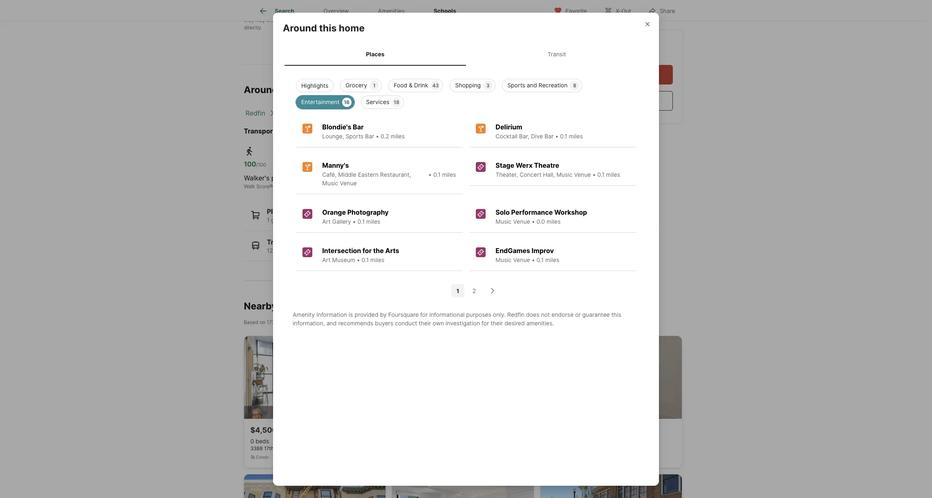 Task type: describe. For each thing, give the bounding box(es) containing it.
2 horizontal spatial for
[[482, 320, 489, 327]]

3
[[486, 83, 490, 89]]

0 beds
[[250, 438, 269, 445]]

100 for walker's
[[244, 160, 256, 168]]

food
[[394, 82, 407, 89]]

solo performance workshop music venue • 0.0 miles
[[496, 209, 587, 225]]

or inside amenity information is provided by foursquare for informational purposes only. redfin does not endorse or guarantee this information, and recommends buyers conduct their own investigation for their desired amenities.
[[575, 312, 581, 319]]

contact
[[464, 17, 482, 23]]

1 vertical spatial francisco
[[318, 320, 341, 326]]

0.1 inside endgames improv music venue • 0.1 miles
[[537, 257, 544, 264]]

redfin does not endorse or guarantee this information.
[[244, 10, 371, 16]]

ca
[[318, 446, 325, 452]]

desired
[[505, 320, 525, 327]]

miles inside solo performance workshop music venue • 0.0 miles
[[547, 218, 561, 225]]

1 horizontal spatial st
[[326, 84, 335, 96]]

based
[[244, 320, 258, 326]]

8
[[573, 83, 576, 89]]

guaranteed to be accurate. to verify school enrollment eligibility, contact the school district directly.
[[244, 17, 525, 31]]

hall,
[[543, 171, 555, 178]]

parks
[[343, 217, 358, 224]]

1 school from the left
[[399, 17, 414, 23]]

score for rider's
[[337, 184, 351, 190]]

informational
[[429, 312, 465, 319]]

sports and recreation
[[507, 82, 568, 89]]

0 vertical spatial 1
[[373, 83, 376, 89]]

1 vertical spatial 1731
[[267, 320, 277, 326]]

performance
[[511, 209, 553, 217]]

to inside school service boundaries are intended to be used as a reference only; they may change and are not
[[465, 10, 470, 16]]

lounge,
[[322, 133, 344, 140]]

schools tab
[[419, 1, 471, 21]]

favorite button
[[547, 2, 594, 19]]

improv
[[532, 247, 554, 255]]

home
[[339, 22, 365, 34]]

amenities
[[378, 7, 405, 14]]

san francisco link
[[321, 109, 364, 117]]

places 1 grocery, 37 restaurants, 0 parks
[[267, 208, 358, 224]]

school service boundaries are intended to be used as a reference only; they may change and are not
[[244, 10, 537, 23]]

/100 for rider's
[[332, 162, 342, 168]]

not inside amenity information is provided by foursquare for informational purposes only. redfin does not endorse or guarantee this information, and recommends buyers conduct their own investigation for their desired amenities.
[[541, 312, 550, 319]]

overview
[[323, 7, 349, 14]]

0 vertical spatial 15th
[[303, 84, 323, 96]]

score for walker's
[[256, 184, 270, 190]]

around 1731 15th st
[[244, 84, 335, 96]]

restaurants,
[[304, 217, 336, 224]]

favorite
[[566, 7, 587, 14]]

3 paradise from the left
[[414, 174, 440, 182]]

blondie's
[[322, 123, 351, 131]]

1 inside places 1 grocery, 37 restaurants, 0 parks
[[267, 217, 270, 224]]

condo
[[256, 455, 269, 460]]

music inside stage werx theatre theater, concert hall, music venue • 0.1 miles
[[557, 171, 572, 178]]

around this home dialog
[[273, 12, 659, 486]]

stage werx theatre theater, concert hall, music venue • 0.1 miles
[[496, 162, 620, 178]]

0.1 inside delirium cocktail bar, dive bar • 0.1 miles
[[560, 133, 567, 140]]

grocery,
[[271, 217, 293, 224]]

x-
[[616, 7, 622, 14]]

the inside 'guaranteed to be accurate. to verify school enrollment eligibility, contact the school district directly.'
[[483, 17, 491, 23]]

1 horizontal spatial sports
[[507, 82, 525, 89]]

music inside café, middle eastern restaurant, music venue
[[322, 180, 338, 187]]

café, middle eastern restaurant, music venue
[[322, 171, 411, 187]]

conduct
[[395, 320, 417, 327]]

biker's paradise
[[391, 174, 440, 182]]

photography
[[347, 209, 389, 217]]

contact
[[564, 44, 598, 54]]

list box inside the 'around this home' dialog
[[289, 76, 643, 109]]

0 horizontal spatial st
[[290, 320, 295, 326]]

tab list inside the 'around this home' dialog
[[283, 42, 649, 66]]

walker's paradise walk score ®
[[244, 174, 298, 190]]

endgames improv music venue • 0.1 miles
[[496, 247, 559, 264]]

café,
[[322, 171, 337, 178]]

entertainment
[[301, 99, 340, 105]]

be inside 'guaranteed to be accurate. to verify school enrollment eligibility, contact the school district directly.'
[[347, 17, 353, 23]]

orange
[[322, 209, 346, 217]]

werx
[[516, 162, 533, 170]]

1 horizontal spatial for
[[420, 312, 428, 319]]

accurate.
[[354, 17, 376, 23]]

only.
[[493, 312, 506, 319]]

0.0
[[537, 218, 545, 225]]

to inside 'guaranteed to be accurate. to verify school enrollment eligibility, contact the school district directly.'
[[341, 17, 345, 23]]

/100 for walker's
[[256, 162, 266, 168]]

and inside school service boundaries are intended to be used as a reference only; they may change and are not
[[285, 17, 294, 23]]

restaurant,
[[380, 171, 411, 178]]

music inside solo performance workshop music venue • 0.0 miles
[[496, 218, 512, 225]]

own
[[433, 320, 444, 327]]

18
[[394, 99, 399, 105]]

shopping
[[455, 82, 481, 89]]

rider's paradise transit score ®
[[320, 174, 369, 190]]

blondie's bar lounge, sports bar • 0.2 miles
[[322, 123, 405, 140]]

bar for bar
[[365, 133, 374, 140]]

guarantee inside amenity information is provided by foursquare for informational purposes only. redfin does not endorse or guarantee this information, and recommends buyers conduct their own investigation for their desired amenities.
[[582, 312, 610, 319]]

cocktail
[[496, 133, 518, 140]]

miles inside intersection for the arts art museum • 0.1 miles
[[370, 257, 384, 264]]

photo of 3626 17th st, san francisco, ca 94114 image
[[540, 336, 682, 419]]

venue inside solo performance workshop music venue • 0.0 miles
[[513, 218, 530, 225]]

2 horizontal spatial and
[[527, 82, 537, 89]]

buyers
[[375, 320, 393, 327]]

0 inside places 1 grocery, 37 restaurants, 0 parks
[[337, 217, 341, 224]]

mission dolores
[[377, 109, 426, 117]]

bar for cocktail
[[545, 133, 554, 140]]

• inside delirium cocktail bar, dive bar • 0.1 miles
[[555, 133, 559, 140]]

art inside orange photography art gallery • 0.1 miles
[[322, 218, 331, 225]]

100 for rider's
[[320, 160, 332, 168]]

be inside school service boundaries are intended to be used as a reference only; they may change and are not
[[471, 10, 477, 16]]

does inside amenity information is provided by foursquare for informational purposes only. redfin does not endorse or guarantee this information, and recommends buyers conduct their own investigation for their desired amenities.
[[526, 312, 539, 319]]

is
[[349, 312, 353, 319]]

nearby
[[244, 301, 277, 312]]

workshop
[[554, 209, 587, 217]]

venue inside endgames improv music venue • 0.1 miles
[[513, 257, 530, 264]]

3388
[[250, 446, 263, 452]]

gallery
[[332, 218, 351, 225]]

information,
[[293, 320, 325, 327]]

orange photography art gallery • 0.1 miles
[[322, 209, 389, 225]]

transit inside rider's paradise transit score ®
[[320, 184, 336, 190]]

37
[[295, 217, 302, 224]]

recommends
[[338, 320, 373, 327]]

0 vertical spatial guarantee
[[308, 10, 332, 16]]

0 vertical spatial or
[[302, 10, 307, 16]]

beds
[[256, 438, 269, 445]]

services
[[366, 99, 389, 105]]

share
[[660, 7, 675, 14]]

information.
[[343, 10, 371, 16]]

guaranteed
[[313, 17, 339, 23]]

0 vertical spatial are
[[435, 10, 442, 16]]

based on 1731 15th st near san francisco
[[244, 320, 341, 326]]

0 horizontal spatial not
[[273, 10, 280, 16]]

redfin inside amenity information is provided by foursquare for informational purposes only. redfin does not endorse or guarantee this information, and recommends buyers conduct their own investigation for their desired amenities.
[[507, 312, 525, 319]]

1 vertical spatial this
[[319, 22, 337, 34]]

redfin for redfin
[[246, 109, 265, 117]]

transit tab
[[466, 44, 648, 64]]

$4,500
[[250, 426, 277, 435]]

the inside intersection for the arts art museum • 0.1 miles
[[373, 247, 384, 255]]

around this home element
[[283, 12, 374, 34]]

miles inside endgames improv music venue • 0.1 miles
[[545, 257, 559, 264]]

0 horizontal spatial 0
[[250, 438, 254, 445]]

grocery
[[346, 82, 367, 89]]

investigation
[[446, 320, 480, 327]]

2 horizontal spatial san
[[321, 109, 332, 117]]

0 horizontal spatial san
[[283, 446, 292, 452]]

0 vertical spatial francisco
[[334, 109, 364, 117]]

overview tab
[[309, 1, 363, 21]]

venue inside café, middle eastern restaurant, music venue
[[340, 180, 357, 187]]



Task type: vqa. For each thing, say whether or not it's contained in the screenshot.
1- inside the 1-2 Baths
no



Task type: locate. For each thing, give the bounding box(es) containing it.
0 horizontal spatial or
[[302, 10, 307, 16]]

1 horizontal spatial the
[[483, 17, 491, 23]]

transit inside transit tab
[[548, 50, 566, 57]]

they
[[244, 17, 254, 23]]

2 button
[[468, 285, 481, 298]]

/100 up walker's
[[256, 162, 266, 168]]

0 vertical spatial places
[[366, 50, 385, 57]]

0 horizontal spatial ®
[[270, 184, 273, 190]]

does up the amenities.
[[526, 312, 539, 319]]

0 horizontal spatial are
[[295, 17, 302, 23]]

® inside walker's paradise walk score ®
[[270, 184, 273, 190]]

100
[[244, 160, 256, 168], [320, 160, 332, 168]]

1 horizontal spatial does
[[526, 312, 539, 319]]

0.1 inside orange photography art gallery • 0.1 miles
[[358, 218, 365, 225]]

share button
[[641, 2, 682, 19]]

and down 'information'
[[327, 320, 337, 327]]

amenity information is provided by foursquare for informational purposes only. redfin does not endorse or guarantee this information, and recommends buyers conduct their own investigation for their desired amenities.
[[293, 312, 621, 327]]

highlights
[[301, 82, 328, 89]]

2 vertical spatial and
[[327, 320, 337, 327]]

not up the amenities.
[[541, 312, 550, 319]]

near
[[296, 320, 307, 326]]

2 school from the left
[[492, 17, 507, 23]]

2 100 /100 from the left
[[320, 160, 342, 168]]

nearby rentals
[[244, 301, 311, 312]]

1 horizontal spatial 1731
[[280, 84, 301, 96]]

• inside solo performance workshop music venue • 0.0 miles
[[532, 218, 535, 225]]

1 horizontal spatial score
[[337, 184, 351, 190]]

their left the own
[[419, 320, 431, 327]]

2 horizontal spatial bar
[[545, 133, 554, 140]]

reference
[[502, 10, 524, 16]]

school down a
[[492, 17, 507, 23]]

are down 'redfin does not endorse or guarantee this information.'
[[295, 17, 302, 23]]

st,
[[275, 446, 282, 452]]

to down "overview"
[[341, 17, 345, 23]]

paradise inside walker's paradise walk score ®
[[271, 174, 298, 182]]

miles inside orange photography art gallery • 0.1 miles
[[366, 218, 380, 225]]

2 horizontal spatial not
[[541, 312, 550, 319]]

eastern
[[358, 171, 379, 178]]

0 left parks
[[337, 217, 341, 224]]

0 vertical spatial does
[[260, 10, 271, 16]]

art down orange on the top of the page
[[322, 218, 331, 225]]

sports down 'blondie's'
[[346, 133, 364, 140]]

0 horizontal spatial does
[[260, 10, 271, 16]]

0 vertical spatial 1731
[[280, 84, 301, 96]]

theater,
[[496, 171, 518, 178]]

places tab
[[285, 44, 466, 64]]

music inside endgames improv music venue • 0.1 miles
[[496, 257, 512, 264]]

as
[[491, 10, 497, 16]]

photo of 3388 17th st, san francisco, ca 94110 image
[[244, 336, 386, 419]]

0 horizontal spatial 100
[[244, 160, 256, 168]]

for
[[363, 247, 372, 255], [420, 312, 428, 319], [482, 320, 489, 327]]

tab list
[[244, 0, 477, 21], [283, 42, 649, 66]]

1 100 /100 from the left
[[244, 160, 266, 168]]

2 art from the top
[[322, 257, 331, 264]]

san right near
[[308, 320, 317, 326]]

2 vertical spatial transit
[[267, 238, 289, 246]]

venue right hall,
[[574, 171, 591, 178]]

their down only.
[[491, 320, 503, 327]]

score down middle
[[337, 184, 351, 190]]

1 horizontal spatial around
[[283, 22, 317, 34]]

0.1
[[560, 133, 567, 140], [433, 171, 441, 178], [597, 171, 605, 178], [358, 218, 365, 225], [362, 257, 369, 264], [537, 257, 544, 264]]

francisco down 'information'
[[318, 320, 341, 326]]

transit button
[[244, 231, 491, 261]]

/100 up café,
[[332, 162, 342, 168]]

endorse
[[282, 10, 301, 16], [552, 312, 574, 319]]

® inside rider's paradise transit score ®
[[351, 184, 354, 190]]

miles inside stage werx theatre theater, concert hall, music venue • 0.1 miles
[[606, 171, 620, 178]]

places inside places 1 grocery, 37 restaurants, 0 parks
[[267, 208, 288, 216]]

1 horizontal spatial and
[[327, 320, 337, 327]]

paradise right walker's
[[271, 174, 298, 182]]

verify
[[384, 17, 397, 23]]

paradise for rider's paradise
[[343, 174, 369, 182]]

1 horizontal spatial bar
[[365, 133, 374, 140]]

0 vertical spatial for
[[363, 247, 372, 255]]

out
[[622, 7, 631, 14]]

venue down performance
[[513, 218, 530, 225]]

tab list containing search
[[244, 0, 477, 21]]

100 /100 up walker's
[[244, 160, 266, 168]]

transit inside transit button
[[267, 238, 289, 246]]

1 horizontal spatial 100
[[320, 160, 332, 168]]

bar left 0.2
[[365, 133, 374, 140]]

0 vertical spatial 0
[[337, 217, 341, 224]]

for left arts
[[363, 247, 372, 255]]

1 paradise from the left
[[271, 174, 298, 182]]

be
[[471, 10, 477, 16], [347, 17, 353, 23]]

100 /100
[[244, 160, 266, 168], [320, 160, 342, 168]]

1 vertical spatial around
[[244, 84, 278, 96]]

2 their from the left
[[491, 320, 503, 327]]

around up redfin link
[[244, 84, 278, 96]]

rentals
[[279, 301, 311, 312]]

francisco down 16
[[334, 109, 364, 117]]

2 horizontal spatial transit
[[548, 50, 566, 57]]

around for around this home
[[283, 22, 317, 34]]

around inside dialog
[[283, 22, 317, 34]]

list box containing grocery
[[289, 76, 643, 109]]

•
[[376, 133, 379, 140], [555, 133, 559, 140], [429, 171, 432, 178], [593, 171, 596, 178], [353, 218, 356, 225], [532, 218, 535, 225], [357, 257, 360, 264], [532, 257, 535, 264]]

sports inside blondie's bar lounge, sports bar • 0.2 miles
[[346, 133, 364, 140]]

tab list containing places
[[283, 42, 649, 66]]

bar,
[[519, 133, 530, 140]]

places down 'guaranteed to be accurate. to verify school enrollment eligibility, contact the school district directly.'
[[366, 50, 385, 57]]

0 horizontal spatial school
[[399, 17, 414, 23]]

this inside amenity information is provided by foursquare for informational purposes only. redfin does not endorse or guarantee this information, and recommends buyers conduct their own investigation for their desired amenities.
[[611, 312, 621, 319]]

bar down san francisco link in the left top of the page
[[353, 123, 364, 131]]

1 left 2 button
[[457, 288, 459, 295]]

1 horizontal spatial paradise
[[343, 174, 369, 182]]

15th down nearby rentals
[[279, 320, 289, 326]]

1 their from the left
[[419, 320, 431, 327]]

0 vertical spatial not
[[273, 10, 280, 16]]

0 vertical spatial transit
[[548, 50, 566, 57]]

guarantee
[[308, 10, 332, 16], [582, 312, 610, 319]]

places for places
[[366, 50, 385, 57]]

0 up 3388 in the left of the page
[[250, 438, 254, 445]]

not inside school service boundaries are intended to be used as a reference only; they may change and are not
[[304, 17, 311, 23]]

used
[[479, 10, 490, 16]]

1 left the grocery,
[[267, 217, 270, 224]]

score inside walker's paradise walk score ®
[[256, 184, 270, 190]]

be down information.
[[347, 17, 353, 23]]

1 ® from the left
[[270, 184, 273, 190]]

1 vertical spatial the
[[373, 247, 384, 255]]

0 horizontal spatial 15th
[[279, 320, 289, 326]]

search link
[[258, 6, 294, 16]]

1731 up california
[[280, 84, 301, 96]]

miles inside blondie's bar lounge, sports bar • 0.2 miles
[[391, 133, 405, 140]]

0 horizontal spatial paradise
[[271, 174, 298, 182]]

paradise down manny's
[[343, 174, 369, 182]]

3388 17th st, san francisco, ca 94110
[[250, 446, 340, 452]]

2 ® from the left
[[351, 184, 354, 190]]

1 horizontal spatial 15th
[[303, 84, 323, 96]]

paradise for walker's paradise
[[271, 174, 298, 182]]

• inside orange photography art gallery • 0.1 miles
[[353, 218, 356, 225]]

dolores
[[402, 109, 426, 117]]

photo of 1863 mission st unit 402, san francisco, ca 94103 image
[[392, 475, 534, 499]]

art
[[322, 218, 331, 225], [322, 257, 331, 264]]

transit
[[548, 50, 566, 57], [320, 184, 336, 190], [267, 238, 289, 246]]

the left arts
[[373, 247, 384, 255]]

photo of 45 dorland st unit 4, san francisco, ca 94110 image
[[540, 475, 682, 499]]

1 score from the left
[[256, 184, 270, 190]]

art inside intersection for the arts art museum • 0.1 miles
[[322, 257, 331, 264]]

0.1 inside intersection for the arts art museum • 0.1 miles
[[362, 257, 369, 264]]

1 horizontal spatial their
[[491, 320, 503, 327]]

1 art from the top
[[322, 218, 331, 225]]

1 vertical spatial sports
[[346, 133, 364, 140]]

theatre
[[534, 162, 559, 170]]

100 /100 up café,
[[320, 160, 342, 168]]

search
[[275, 7, 294, 14]]

0 vertical spatial st
[[326, 84, 335, 96]]

1 horizontal spatial 1
[[373, 83, 376, 89]]

0 horizontal spatial their
[[419, 320, 431, 327]]

and down search
[[285, 17, 294, 23]]

1 vertical spatial 15th
[[279, 320, 289, 326]]

• inside stage werx theatre theater, concert hall, music venue • 0.1 miles
[[593, 171, 596, 178]]

dive
[[531, 133, 543, 140]]

0 horizontal spatial guarantee
[[308, 10, 332, 16]]

0 horizontal spatial sports
[[346, 133, 364, 140]]

0 vertical spatial around
[[283, 22, 317, 34]]

boundaries
[[407, 10, 433, 16]]

0 vertical spatial this
[[333, 10, 342, 16]]

1 horizontal spatial san
[[308, 320, 317, 326]]

0 vertical spatial endorse
[[282, 10, 301, 16]]

amenities tab
[[363, 1, 419, 21]]

1 inside button
[[457, 288, 459, 295]]

to up contact
[[465, 10, 470, 16]]

0 horizontal spatial bar
[[353, 123, 364, 131]]

transit down the grocery,
[[267, 238, 289, 246]]

san down entertainment
[[321, 109, 332, 117]]

1 100 from the left
[[244, 160, 256, 168]]

biker's
[[391, 174, 412, 182]]

recreation
[[539, 82, 568, 89]]

san
[[321, 109, 332, 117], [308, 320, 317, 326], [283, 446, 292, 452]]

1 vertical spatial 0
[[250, 438, 254, 445]]

venue inside stage werx theatre theater, concert hall, music venue • 0.1 miles
[[574, 171, 591, 178]]

1 horizontal spatial 0
[[337, 217, 341, 224]]

solo
[[496, 209, 510, 217]]

venue down endgames
[[513, 257, 530, 264]]

/100
[[256, 162, 266, 168], [332, 162, 342, 168]]

museum
[[332, 257, 355, 264]]

1 horizontal spatial transit
[[320, 184, 336, 190]]

amenities.
[[526, 320, 554, 327]]

1 horizontal spatial 100 /100
[[320, 160, 342, 168]]

for inside intersection for the arts art museum • 0.1 miles
[[363, 247, 372, 255]]

venue down middle
[[340, 180, 357, 187]]

1 vertical spatial places
[[267, 208, 288, 216]]

tab list up home
[[244, 0, 477, 21]]

1 horizontal spatial or
[[575, 312, 581, 319]]

are up enrollment
[[435, 10, 442, 16]]

california link
[[278, 109, 308, 117]]

1 horizontal spatial are
[[435, 10, 442, 16]]

0 horizontal spatial to
[[341, 17, 345, 23]]

st
[[326, 84, 335, 96], [290, 320, 295, 326]]

43
[[432, 83, 439, 89]]

san right st,
[[283, 446, 292, 452]]

miles inside delirium cocktail bar, dive bar • 0.1 miles
[[569, 133, 583, 140]]

bar inside delirium cocktail bar, dive bar • 0.1 miles
[[545, 133, 554, 140]]

list box
[[289, 76, 643, 109]]

1 button
[[451, 285, 464, 298]]

school down service
[[399, 17, 414, 23]]

1 vertical spatial art
[[322, 257, 331, 264]]

eligibility,
[[441, 17, 463, 23]]

1 /100 from the left
[[256, 162, 266, 168]]

places
[[366, 50, 385, 57], [267, 208, 288, 216]]

2 horizontal spatial paradise
[[414, 174, 440, 182]]

2 score from the left
[[337, 184, 351, 190]]

0 vertical spatial the
[[483, 17, 491, 23]]

transit up recreation in the right top of the page
[[548, 50, 566, 57]]

0 vertical spatial art
[[322, 218, 331, 225]]

100 up walker's
[[244, 160, 256, 168]]

music down café,
[[322, 180, 338, 187]]

miles
[[391, 133, 405, 140], [569, 133, 583, 140], [442, 171, 456, 178], [606, 171, 620, 178], [366, 218, 380, 225], [547, 218, 561, 225], [370, 257, 384, 264], [545, 257, 559, 264]]

art left museum
[[322, 257, 331, 264]]

1 vertical spatial are
[[295, 17, 302, 23]]

® for rider's
[[351, 184, 354, 190]]

endorse inside amenity information is provided by foursquare for informational purposes only. redfin does not endorse or guarantee this information, and recommends buyers conduct their own investigation for their desired amenities.
[[552, 312, 574, 319]]

sports right 3
[[507, 82, 525, 89]]

for right foursquare
[[420, 312, 428, 319]]

not
[[273, 10, 280, 16], [304, 17, 311, 23], [541, 312, 550, 319]]

sports
[[507, 82, 525, 89], [346, 133, 364, 140]]

0 vertical spatial and
[[285, 17, 294, 23]]

0 vertical spatial tab list
[[244, 0, 477, 21]]

100 /100 for rider's
[[320, 160, 342, 168]]

be up contact
[[471, 10, 477, 16]]

2 vertical spatial redfin
[[507, 312, 525, 319]]

1 vertical spatial st
[[290, 320, 295, 326]]

music down endgames
[[496, 257, 512, 264]]

0 horizontal spatial be
[[347, 17, 353, 23]]

schools
[[434, 7, 456, 14]]

redfin up transportation
[[246, 109, 265, 117]]

paradise inside rider's paradise transit score ®
[[343, 174, 369, 182]]

0 horizontal spatial 1
[[267, 217, 270, 224]]

purposes
[[466, 312, 491, 319]]

st left near
[[290, 320, 295, 326]]

intersection for the arts art museum • 0.1 miles
[[322, 247, 399, 264]]

2 100 from the left
[[320, 160, 332, 168]]

1 vertical spatial san
[[308, 320, 317, 326]]

and left recreation in the right top of the page
[[527, 82, 537, 89]]

® for walker's
[[270, 184, 273, 190]]

tab list up shopping
[[283, 42, 649, 66]]

transportation
[[244, 127, 292, 135]]

0 horizontal spatial around
[[244, 84, 278, 96]]

directly.
[[244, 25, 262, 31]]

not down 'redfin does not endorse or guarantee this information.'
[[304, 17, 311, 23]]

redfin for redfin does not endorse or guarantee this information.
[[244, 10, 259, 16]]

photo of 87 elgin park, san francisco, ca 94103 image
[[244, 475, 386, 499]]

bar right the dive
[[545, 133, 554, 140]]

0
[[337, 217, 341, 224], [250, 438, 254, 445]]

paradise
[[271, 174, 298, 182], [343, 174, 369, 182], [414, 174, 440, 182]]

around down 'redfin does not endorse or guarantee this information.'
[[283, 22, 317, 34]]

endorse up change on the left top
[[282, 10, 301, 16]]

may
[[256, 17, 265, 23]]

2 paradise from the left
[[343, 174, 369, 182]]

the down used
[[483, 17, 491, 23]]

change
[[267, 17, 284, 23]]

0 horizontal spatial places
[[267, 208, 288, 216]]

1 horizontal spatial ®
[[351, 184, 354, 190]]

• inside endgames improv music venue • 0.1 miles
[[532, 257, 535, 264]]

venue
[[574, 171, 591, 178], [340, 180, 357, 187], [513, 218, 530, 225], [513, 257, 530, 264]]

0 horizontal spatial 100 /100
[[244, 160, 266, 168]]

francisco
[[334, 109, 364, 117], [318, 320, 341, 326]]

100 /100 for walker's
[[244, 160, 266, 168]]

manny's
[[322, 162, 349, 170]]

1 horizontal spatial not
[[304, 17, 311, 23]]

• inside intersection for the arts art museum • 0.1 miles
[[357, 257, 360, 264]]

1731 right on
[[267, 320, 277, 326]]

redfin up they
[[244, 10, 259, 16]]

0 vertical spatial to
[[465, 10, 470, 16]]

0 horizontal spatial score
[[256, 184, 270, 190]]

2 /100 from the left
[[332, 162, 342, 168]]

not up change on the left top
[[273, 10, 280, 16]]

15th up entertainment
[[303, 84, 323, 96]]

® down middle
[[351, 184, 354, 190]]

0.1 inside stage werx theatre theater, concert hall, music venue • 0.1 miles
[[597, 171, 605, 178]]

® right "walk"
[[270, 184, 273, 190]]

stage
[[496, 162, 514, 170]]

0 vertical spatial redfin
[[244, 10, 259, 16]]

food & drink 43
[[394, 82, 439, 89]]

0 horizontal spatial /100
[[256, 162, 266, 168]]

mission
[[377, 109, 401, 117]]

1 vertical spatial endorse
[[552, 312, 574, 319]]

0 vertical spatial sports
[[507, 82, 525, 89]]

2 horizontal spatial 1
[[457, 288, 459, 295]]

california
[[278, 109, 308, 117]]

1 horizontal spatial /100
[[332, 162, 342, 168]]

places inside tab
[[366, 50, 385, 57]]

foursquare
[[388, 312, 419, 319]]

places for places 1 grocery, 37 restaurants, 0 parks
[[267, 208, 288, 216]]

to
[[377, 17, 383, 23]]

0 vertical spatial san
[[321, 109, 332, 117]]

st up entertainment
[[326, 84, 335, 96]]

paradise right biker's
[[414, 174, 440, 182]]

music
[[557, 171, 572, 178], [322, 180, 338, 187], [496, 218, 512, 225], [496, 257, 512, 264]]

2 vertical spatial 1
[[457, 288, 459, 295]]

does up may
[[260, 10, 271, 16]]

1 vertical spatial for
[[420, 312, 428, 319]]

music right hall,
[[557, 171, 572, 178]]

music down solo
[[496, 218, 512, 225]]

17th
[[264, 446, 274, 452]]

around for around 1731 15th st
[[244, 84, 278, 96]]

1 horizontal spatial guarantee
[[582, 312, 610, 319]]

1 horizontal spatial places
[[366, 50, 385, 57]]

places up the grocery,
[[267, 208, 288, 216]]

94110
[[327, 446, 340, 452]]

for down purposes
[[482, 320, 489, 327]]

walk
[[244, 184, 255, 190]]

score inside rider's paradise transit score ®
[[337, 184, 351, 190]]

1 vertical spatial and
[[527, 82, 537, 89]]

1
[[373, 83, 376, 89], [267, 217, 270, 224], [457, 288, 459, 295]]

score
[[256, 184, 270, 190], [337, 184, 351, 190]]

redfin up desired in the right bottom of the page
[[507, 312, 525, 319]]

intersection
[[322, 247, 361, 255]]

100 up café,
[[320, 160, 332, 168]]

transit down rider's
[[320, 184, 336, 190]]

• inside blondie's bar lounge, sports bar • 0.2 miles
[[376, 133, 379, 140]]

1 horizontal spatial be
[[471, 10, 477, 16]]

1 vertical spatial 1
[[267, 217, 270, 224]]

1 up the services
[[373, 83, 376, 89]]

score down walker's
[[256, 184, 270, 190]]

and inside amenity information is provided by foursquare for informational purposes only. redfin does not endorse or guarantee this information, and recommends buyers conduct their own investigation for their desired amenities.
[[327, 320, 337, 327]]

endgames
[[496, 247, 530, 255]]

0 horizontal spatial 1731
[[267, 320, 277, 326]]

0 horizontal spatial transit
[[267, 238, 289, 246]]

endorse up the amenities.
[[552, 312, 574, 319]]



